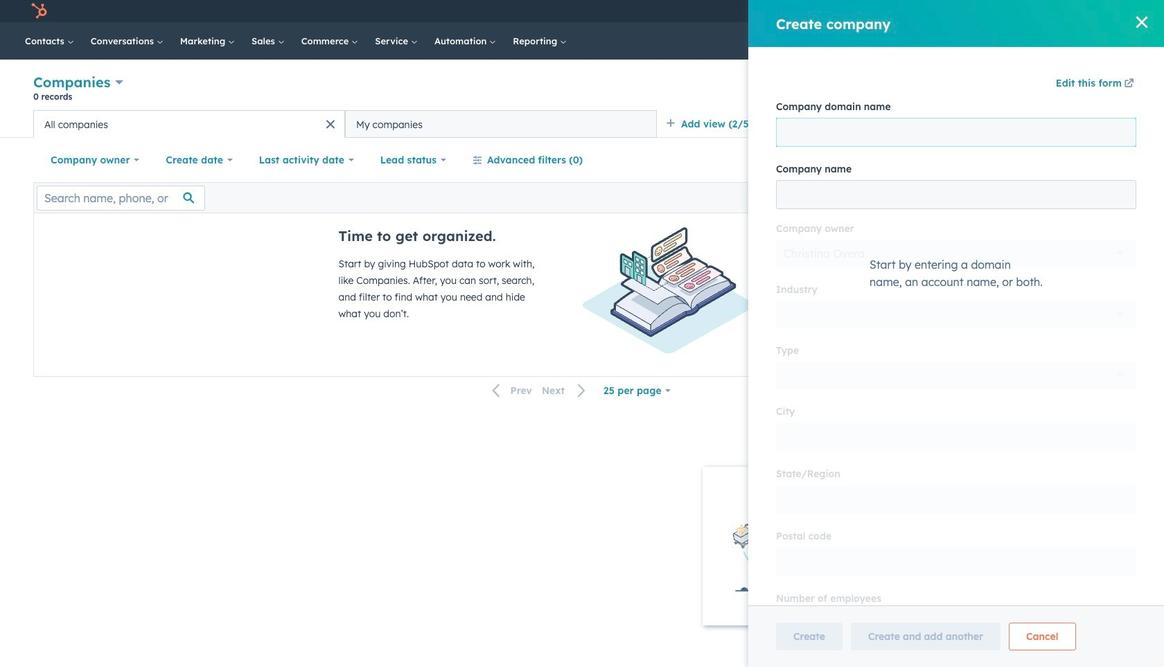 Task type: locate. For each thing, give the bounding box(es) containing it.
menu
[[863, 0, 1148, 22]]

pagination navigation
[[484, 382, 595, 400]]

Search HubSpot search field
[[970, 29, 1116, 53]]

marketplaces image
[[964, 6, 977, 19]]

banner
[[33, 71, 1132, 110]]

christina overa image
[[1069, 5, 1081, 17]]



Task type: describe. For each thing, give the bounding box(es) containing it.
Search name, phone, or domain search field
[[37, 185, 205, 210]]

close image
[[1126, 485, 1137, 497]]



Task type: vqa. For each thing, say whether or not it's contained in the screenshot.
record.
no



